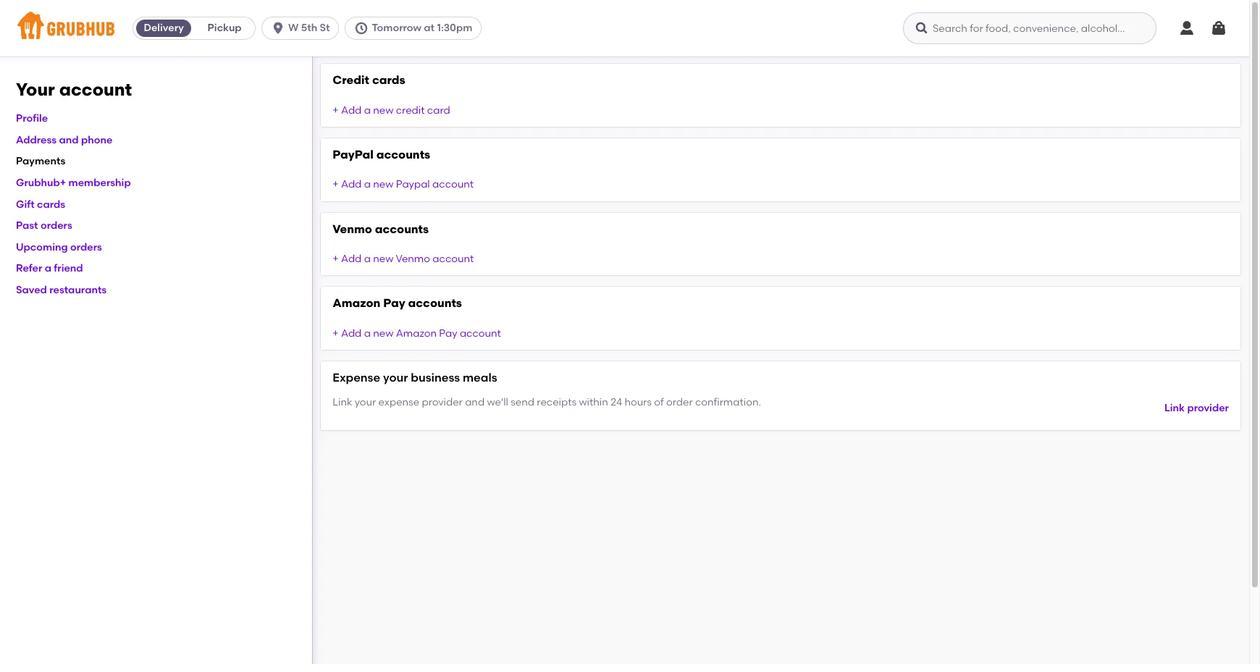 Task type: describe. For each thing, give the bounding box(es) containing it.
a right the refer
[[45, 262, 51, 275]]

accounts for venmo accounts
[[375, 222, 429, 236]]

Search for food, convenience, alcohol... search field
[[903, 12, 1156, 44]]

saved restaurants
[[16, 284, 107, 296]]

0 horizontal spatial provider
[[422, 396, 463, 408]]

of
[[654, 396, 664, 408]]

1 horizontal spatial provider
[[1187, 402, 1229, 414]]

profile link
[[16, 112, 48, 125]]

1:30pm
[[437, 22, 472, 34]]

delivery button
[[133, 17, 194, 40]]

a for paypal
[[364, 178, 371, 191]]

cards for credit cards
[[372, 73, 405, 87]]

0 vertical spatial pay
[[383, 297, 405, 310]]

expense
[[378, 396, 419, 408]]

5th
[[301, 22, 317, 34]]

restaurants
[[49, 284, 107, 296]]

expense
[[333, 371, 380, 385]]

upcoming
[[16, 241, 68, 253]]

new for credit
[[373, 104, 393, 116]]

link your expense provider and we'll send receipts within 24 hours of order confirmation. link provider
[[333, 396, 1229, 414]]

amazon pay accounts
[[333, 297, 462, 310]]

2 vertical spatial accounts
[[408, 297, 462, 310]]

venmo accounts
[[333, 222, 429, 236]]

credit
[[333, 73, 369, 87]]

send
[[511, 396, 534, 408]]

0 vertical spatial amazon
[[333, 297, 380, 310]]

svg image
[[1178, 20, 1196, 37]]

address and phone link
[[16, 134, 113, 146]]

account up phone
[[59, 79, 132, 100]]

1 horizontal spatial link
[[1164, 402, 1185, 414]]

profile
[[16, 112, 48, 125]]

grubhub+ membership
[[16, 177, 131, 189]]

+ add a new venmo account
[[333, 253, 474, 265]]

st
[[320, 22, 330, 34]]

new for paypal
[[373, 178, 393, 191]]

orders for upcoming orders
[[70, 241, 102, 253]]

your account
[[16, 79, 132, 100]]

orders for past orders
[[40, 220, 72, 232]]

order
[[666, 396, 693, 408]]

your for link
[[355, 396, 376, 408]]

1 vertical spatial pay
[[439, 327, 457, 340]]

account up amazon pay accounts
[[433, 253, 474, 265]]

grubhub+ membership link
[[16, 177, 131, 189]]

+ for amazon pay accounts
[[333, 327, 339, 340]]

friend
[[54, 262, 83, 275]]

gift
[[16, 198, 35, 210]]

saved restaurants link
[[16, 284, 107, 296]]

refer a friend
[[16, 262, 83, 275]]

a for amazon
[[364, 327, 371, 340]]

membership
[[68, 177, 131, 189]]

+ add a new paypal account
[[333, 178, 474, 191]]

+ add a new amazon pay account
[[333, 327, 501, 340]]

within
[[579, 396, 608, 408]]

hours
[[624, 396, 652, 408]]

expense your business meals
[[333, 371, 497, 385]]

cards for gift cards
[[37, 198, 65, 210]]

refer
[[16, 262, 42, 275]]

new for venmo
[[373, 253, 393, 265]]

card
[[427, 104, 450, 116]]



Task type: vqa. For each thing, say whether or not it's contained in the screenshot.
within
yes



Task type: locate. For each thing, give the bounding box(es) containing it.
+ add a new amazon pay account link
[[333, 327, 501, 340]]

new down amazon pay accounts
[[373, 327, 393, 340]]

past
[[16, 220, 38, 232]]

your inside link your expense provider and we'll send receipts within 24 hours of order confirmation. link provider
[[355, 396, 376, 408]]

+ add a new venmo account link
[[333, 253, 474, 265]]

provider
[[422, 396, 463, 408], [1187, 402, 1229, 414]]

add for paypal
[[341, 178, 362, 191]]

1 horizontal spatial amazon
[[396, 327, 437, 340]]

main navigation navigation
[[0, 0, 1249, 56]]

svg image inside tomorrow at 1:30pm button
[[354, 21, 369, 35]]

and left we'll
[[465, 396, 485, 408]]

orders
[[40, 220, 72, 232], [70, 241, 102, 253]]

0 vertical spatial your
[[383, 371, 408, 385]]

a down credit cards
[[364, 104, 371, 116]]

amazon
[[333, 297, 380, 310], [396, 327, 437, 340]]

cards up the + add a new credit card link
[[372, 73, 405, 87]]

1 vertical spatial orders
[[70, 241, 102, 253]]

+ for credit cards
[[333, 104, 339, 116]]

1 horizontal spatial and
[[465, 396, 485, 408]]

w 5th st
[[288, 22, 330, 34]]

tomorrow at 1:30pm button
[[345, 17, 488, 40]]

account up meals
[[460, 327, 501, 340]]

24
[[611, 396, 622, 408]]

0 vertical spatial cards
[[372, 73, 405, 87]]

link provider button
[[1164, 395, 1229, 421]]

1 vertical spatial accounts
[[375, 222, 429, 236]]

2 new from the top
[[373, 178, 393, 191]]

credit
[[396, 104, 425, 116]]

past orders
[[16, 220, 72, 232]]

account
[[59, 79, 132, 100], [432, 178, 474, 191], [433, 253, 474, 265], [460, 327, 501, 340]]

add up the expense on the left bottom of the page
[[341, 327, 362, 340]]

pickup
[[208, 22, 242, 34]]

1 horizontal spatial your
[[383, 371, 408, 385]]

link
[[333, 396, 352, 408], [1164, 402, 1185, 414]]

svg image inside w 5th st button
[[271, 21, 285, 35]]

paypal
[[333, 148, 374, 161]]

svg image
[[1210, 20, 1227, 37], [271, 21, 285, 35], [354, 21, 369, 35], [915, 21, 929, 35]]

+ down credit on the left top of page
[[333, 104, 339, 116]]

at
[[424, 22, 435, 34]]

pickup button
[[194, 17, 255, 40]]

1 vertical spatial amazon
[[396, 327, 437, 340]]

cards up past orders link
[[37, 198, 65, 210]]

add down credit on the left top of page
[[341, 104, 362, 116]]

refer a friend link
[[16, 262, 83, 275]]

a
[[364, 104, 371, 116], [364, 178, 371, 191], [364, 253, 371, 265], [45, 262, 51, 275], [364, 327, 371, 340]]

2 add from the top
[[341, 178, 362, 191]]

a down amazon pay accounts
[[364, 327, 371, 340]]

credit cards
[[333, 73, 405, 87]]

+ add a new paypal account link
[[333, 178, 474, 191]]

0 horizontal spatial cards
[[37, 198, 65, 210]]

3 add from the top
[[341, 253, 362, 265]]

venmo
[[333, 222, 372, 236], [396, 253, 430, 265]]

+ add a new credit card link
[[333, 104, 450, 116]]

1 vertical spatial venmo
[[396, 253, 430, 265]]

4 add from the top
[[341, 327, 362, 340]]

1 add from the top
[[341, 104, 362, 116]]

0 horizontal spatial and
[[59, 134, 79, 146]]

and left phone
[[59, 134, 79, 146]]

1 new from the top
[[373, 104, 393, 116]]

upcoming orders link
[[16, 241, 102, 253]]

your
[[16, 79, 55, 100]]

0 vertical spatial and
[[59, 134, 79, 146]]

saved
[[16, 284, 47, 296]]

add
[[341, 104, 362, 116], [341, 178, 362, 191], [341, 253, 362, 265], [341, 327, 362, 340]]

add for venmo
[[341, 253, 362, 265]]

new left 'credit'
[[373, 104, 393, 116]]

new for amazon
[[373, 327, 393, 340]]

a for venmo
[[364, 253, 371, 265]]

we'll
[[487, 396, 508, 408]]

1 horizontal spatial venmo
[[396, 253, 430, 265]]

0 horizontal spatial your
[[355, 396, 376, 408]]

cards
[[372, 73, 405, 87], [37, 198, 65, 210]]

+ add a new credit card
[[333, 104, 450, 116]]

your for expense
[[383, 371, 408, 385]]

4 new from the top
[[373, 327, 393, 340]]

pay up + add a new amazon pay account
[[383, 297, 405, 310]]

paypal
[[396, 178, 430, 191]]

w 5th st button
[[261, 17, 345, 40]]

address and phone
[[16, 134, 113, 146]]

venmo up + add a new venmo account
[[333, 222, 372, 236]]

amazon down amazon pay accounts
[[396, 327, 437, 340]]

paypal accounts
[[333, 148, 430, 161]]

+ up the expense on the left bottom of the page
[[333, 327, 339, 340]]

add down venmo accounts at the left top of page
[[341, 253, 362, 265]]

add for credit
[[341, 104, 362, 116]]

new left paypal
[[373, 178, 393, 191]]

tomorrow at 1:30pm
[[372, 22, 472, 34]]

0 vertical spatial accounts
[[376, 148, 430, 161]]

your down the expense on the left bottom of the page
[[355, 396, 376, 408]]

add down paypal
[[341, 178, 362, 191]]

a for credit
[[364, 104, 371, 116]]

amazon down + add a new venmo account
[[333, 297, 380, 310]]

upcoming orders
[[16, 241, 102, 253]]

accounts up + add a new amazon pay account
[[408, 297, 462, 310]]

0 vertical spatial orders
[[40, 220, 72, 232]]

+
[[333, 104, 339, 116], [333, 178, 339, 191], [333, 253, 339, 265], [333, 327, 339, 340]]

1 horizontal spatial pay
[[439, 327, 457, 340]]

payments link
[[16, 155, 65, 168]]

pay up business
[[439, 327, 457, 340]]

accounts up + add a new venmo account
[[375, 222, 429, 236]]

your
[[383, 371, 408, 385], [355, 396, 376, 408]]

2 + from the top
[[333, 178, 339, 191]]

delivery
[[144, 22, 184, 34]]

account right paypal
[[432, 178, 474, 191]]

venmo down venmo accounts at the left top of page
[[396, 253, 430, 265]]

gift cards
[[16, 198, 65, 210]]

your up expense
[[383, 371, 408, 385]]

3 + from the top
[[333, 253, 339, 265]]

4 + from the top
[[333, 327, 339, 340]]

1 vertical spatial and
[[465, 396, 485, 408]]

orders up friend
[[70, 241, 102, 253]]

w
[[288, 22, 299, 34]]

new down venmo accounts at the left top of page
[[373, 253, 393, 265]]

tomorrow
[[372, 22, 421, 34]]

new
[[373, 104, 393, 116], [373, 178, 393, 191], [373, 253, 393, 265], [373, 327, 393, 340]]

+ for paypal accounts
[[333, 178, 339, 191]]

1 + from the top
[[333, 104, 339, 116]]

0 horizontal spatial link
[[333, 396, 352, 408]]

phone
[[81, 134, 113, 146]]

address
[[16, 134, 57, 146]]

0 vertical spatial venmo
[[333, 222, 372, 236]]

a down paypal accounts on the left top of page
[[364, 178, 371, 191]]

pay
[[383, 297, 405, 310], [439, 327, 457, 340]]

accounts for paypal accounts
[[376, 148, 430, 161]]

1 vertical spatial your
[[355, 396, 376, 408]]

add for amazon
[[341, 327, 362, 340]]

payments
[[16, 155, 65, 168]]

accounts
[[376, 148, 430, 161], [375, 222, 429, 236], [408, 297, 462, 310]]

and
[[59, 134, 79, 146], [465, 396, 485, 408]]

meals
[[463, 371, 497, 385]]

0 horizontal spatial amazon
[[333, 297, 380, 310]]

gift cards link
[[16, 198, 65, 210]]

and inside link your expense provider and we'll send receipts within 24 hours of order confirmation. link provider
[[465, 396, 485, 408]]

business
[[411, 371, 460, 385]]

past orders link
[[16, 220, 72, 232]]

0 horizontal spatial venmo
[[333, 222, 372, 236]]

accounts up + add a new paypal account link
[[376, 148, 430, 161]]

1 vertical spatial cards
[[37, 198, 65, 210]]

0 horizontal spatial pay
[[383, 297, 405, 310]]

+ down paypal
[[333, 178, 339, 191]]

grubhub+
[[16, 177, 66, 189]]

+ for venmo accounts
[[333, 253, 339, 265]]

confirmation.
[[695, 396, 761, 408]]

a down venmo accounts at the left top of page
[[364, 253, 371, 265]]

1 horizontal spatial cards
[[372, 73, 405, 87]]

+ down venmo accounts at the left top of page
[[333, 253, 339, 265]]

3 new from the top
[[373, 253, 393, 265]]

receipts
[[537, 396, 576, 408]]

orders up upcoming orders on the top of page
[[40, 220, 72, 232]]



